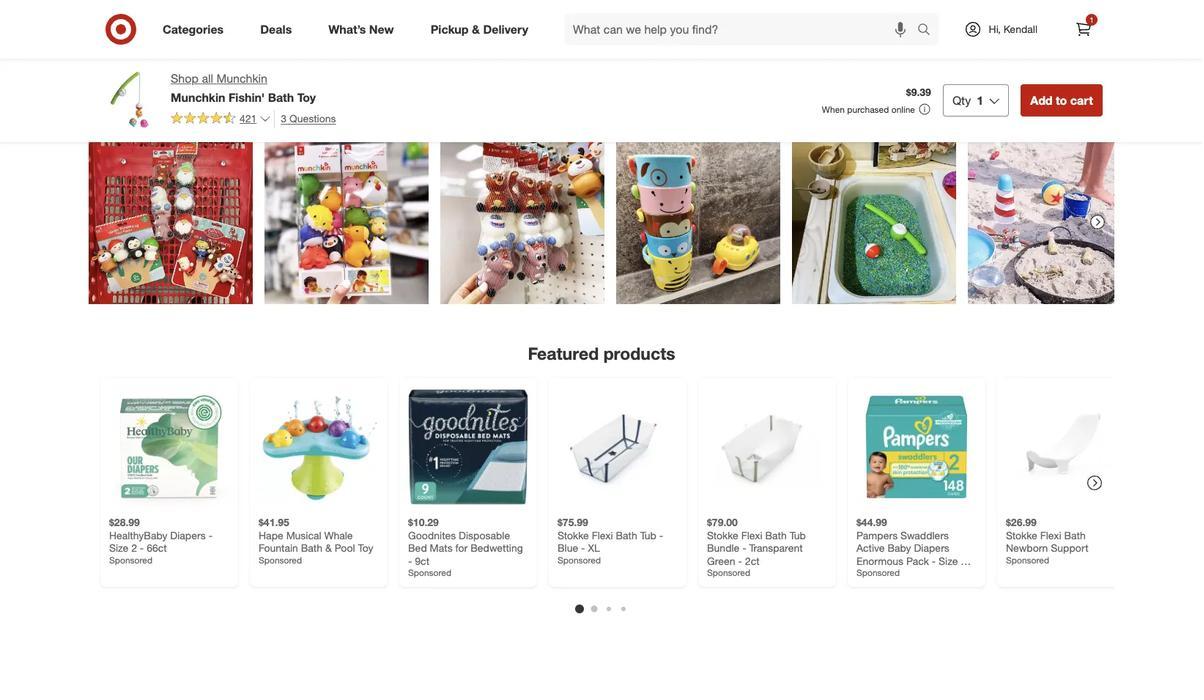 Task type: locate. For each thing, give the bounding box(es) containing it.
flexi inside the $26.99 stokke flexi bath newborn support sponsored
[[1041, 529, 1062, 542]]

user image by @ohtarget image
[[265, 140, 429, 304], [441, 140, 605, 304]]

0 vertical spatial bath
[[544, 569, 562, 580]]

1 stokke from the left
[[558, 529, 589, 542]]

2 inside $28.99 healthybaby diapers - size 2 - 66ct sponsored
[[131, 542, 137, 555]]

stokke
[[558, 529, 589, 542], [708, 529, 739, 542], [1007, 529, 1038, 542]]

- left so
[[481, 643, 485, 654]]

size inside $28.99 healthybaby diapers - size 2 - 66ct sponsored
[[109, 542, 129, 555]]

the up bobbing
[[437, 593, 453, 604]]

tub up transparent
[[790, 529, 806, 542]]

a
[[686, 618, 691, 629]]

flexi
[[592, 529, 613, 542], [742, 529, 763, 542], [1041, 529, 1062, 542]]

2
[[131, 542, 137, 555], [961, 555, 967, 567], [900, 592, 906, 603]]

0 horizontal spatial great
[[458, 631, 482, 642]]

hand- inside bath toy set contains (1) magnetic fishing rod and (3) underwater bobbers helps develop hand-eye coordination great for boys and girls 2 years and up
[[862, 579, 886, 590]]

by
[[693, 581, 703, 592]]

stokke for xl
[[558, 529, 589, 542]]

bath up support on the bottom of the page
[[1065, 529, 1086, 542]]

1 horizontal spatial &
[[472, 22, 480, 36]]

1 horizontal spatial up
[[953, 592, 964, 603]]

bath inside hook, line and sinker pint-sized explorers love bath activities that keep them busy and engaged in the tub. introduce reel bathtime fun with the fishin' bath toy by munchkin. the magnetic fishing hook easily picks up sea creatures (which double as bobbing bath toys), and the handle is specially made to fit toddler hands. the reel even makes fun clicking sounds when turned, giving it a more realistic feel. great for developing hand-eye coordination and teaching cause and effect, too - so your little one falls hook, line and sinker for bathtime learning fun.
[[653, 581, 673, 592]]

bath inside "$41.95 hape musical whale fountain bath & pool toy sponsored"
[[301, 542, 323, 555]]

healthybaby
[[109, 529, 168, 542]]

1 horizontal spatial tub
[[790, 529, 806, 542]]

1 vertical spatial &
[[325, 542, 332, 555]]

add to cart button
[[1022, 84, 1104, 116]]

flexi up support on the bottom of the page
[[1041, 529, 1062, 542]]

1 vertical spatial bathtime
[[683, 643, 719, 654]]

$10.29
[[408, 516, 439, 529]]

bed
[[408, 542, 427, 555]]

bath
[[544, 569, 562, 580], [474, 606, 492, 617]]

toy inside "$41.95 hape musical whale fountain bath & pool toy sponsored"
[[358, 542, 374, 555]]

1 horizontal spatial fun
[[572, 581, 585, 592]]

hape musical whale fountain bath & pool toy image
[[259, 387, 379, 508]]

1 horizontal spatial the
[[539, 606, 553, 617]]

sponsored down fountain
[[259, 555, 302, 566]]

too
[[466, 643, 479, 654]]

9ct
[[415, 555, 430, 567]]

0 horizontal spatial bathtime
[[532, 581, 569, 592]]

the down pint-
[[437, 581, 450, 592]]

the down as
[[745, 606, 762, 617]]

to
[[1057, 93, 1068, 108], [662, 606, 670, 617]]

tub inside $75.99 stokke flexi bath tub - blue - xl sponsored
[[641, 529, 657, 542]]

sea
[[616, 593, 631, 604]]

bath inside $79.00 stokke flexi bath tub bundle - transparent green - 2ct sponsored
[[766, 529, 787, 542]]

bathtime
[[532, 581, 569, 592], [683, 643, 719, 654]]

3 questions
[[281, 112, 336, 125]]

for inside $10.29 goodnites disposable bed mats for bedwetting - 9ct sponsored
[[456, 542, 468, 555]]

categories
[[163, 22, 224, 36]]

1 user image by @ohtarget image from the left
[[265, 140, 429, 304]]

0 horizontal spatial flexi
[[592, 529, 613, 542]]

1 horizontal spatial hand-
[[862, 579, 886, 590]]

toy up 3 questions
[[297, 90, 316, 105]]

for right mats
[[456, 542, 468, 555]]

user image by @skiphop image
[[617, 140, 781, 304]]

2 stokke from the left
[[708, 529, 739, 542]]

1 horizontal spatial eye
[[886, 579, 902, 590]]

0 vertical spatial great
[[799, 592, 823, 603]]

1 vertical spatial fishin'
[[623, 581, 650, 592]]

1 horizontal spatial size
[[939, 555, 959, 567]]

0 vertical spatial fishing
[[945, 555, 973, 566]]

search button
[[911, 13, 946, 48]]

1 vertical spatial coordination
[[589, 631, 641, 642]]

girls
[[880, 592, 898, 603]]

diapers down swaddlers
[[915, 542, 950, 555]]

0 horizontal spatial fun
[[510, 618, 523, 629]]

fishin' up 421
[[229, 90, 265, 105]]

diapers right 'healthybaby' in the left of the page
[[170, 529, 206, 542]]

0 vertical spatial fishin'
[[229, 90, 265, 105]]

products
[[604, 343, 676, 363]]

bath down 'musical'
[[301, 542, 323, 555]]

great down helps
[[799, 592, 823, 603]]

fishing left rod at the bottom of page
[[945, 555, 973, 566]]

- left 9ct on the left of page
[[408, 555, 412, 567]]

set
[[836, 555, 849, 566]]

1 horizontal spatial stokke
[[708, 529, 739, 542]]

size right pack
[[939, 555, 959, 567]]

specially
[[596, 606, 633, 617]]

stokke down $75.99
[[558, 529, 589, 542]]

diapers inside $28.99 healthybaby diapers - size 2 - 66ct sponsored
[[170, 529, 206, 542]]

1 horizontal spatial bath
[[544, 569, 562, 580]]

magnetic down "tub."
[[456, 593, 495, 604]]

toy down busy
[[675, 581, 690, 592]]

toy right fishin
[[248, 181, 272, 197]]

1 vertical spatial reel
[[437, 618, 453, 629]]

the down that
[[607, 581, 620, 592]]

green
[[708, 555, 736, 567]]

bath up keep
[[616, 529, 638, 542]]

falls
[[559, 643, 576, 654]]

1 vertical spatial munchkin
[[171, 90, 225, 105]]

2 inside bath toy set contains (1) magnetic fishing rod and (3) underwater bobbers helps develop hand-eye coordination great for boys and girls 2 years and up
[[900, 592, 906, 603]]

bath up makes
[[474, 606, 492, 617]]

magnetic inside bath toy set contains (1) magnetic fishing rod and (3) underwater bobbers helps develop hand-eye coordination great for boys and girls 2 years and up
[[904, 555, 943, 566]]

0 vertical spatial 1
[[1090, 15, 1095, 24]]

up
[[953, 592, 964, 603], [602, 593, 613, 604]]

great up too
[[458, 631, 482, 642]]

- down 'healthybaby' in the left of the page
[[140, 542, 144, 555]]

stokke down $79.00
[[708, 529, 739, 542]]

1 horizontal spatial fishin'
[[623, 581, 650, 592]]

it
[[678, 618, 683, 629]]

1 horizontal spatial more
[[694, 618, 715, 629]]

effect,
[[437, 643, 463, 654]]

tub inside $79.00 stokke flexi bath tub bundle - transparent green - 2ct sponsored
[[790, 529, 806, 542]]

toy inside shop all munchkin munchkin fishin' bath toy
[[297, 90, 316, 105]]

size down 'healthybaby' in the left of the page
[[109, 542, 129, 555]]

2 horizontal spatial flexi
[[1041, 529, 1062, 542]]

1 horizontal spatial fishing
[[945, 555, 973, 566]]

1 vertical spatial eye
[[571, 631, 587, 642]]

1 horizontal spatial great
[[799, 592, 823, 603]]

featured
[[528, 343, 599, 363]]

support
[[1052, 542, 1089, 555]]

the
[[437, 581, 450, 592], [607, 581, 620, 592], [539, 606, 553, 617]]

fishing inside hook, line and sinker pint-sized explorers love bath activities that keep them busy and engaged in the tub. introduce reel bathtime fun with the fishin' bath toy by munchkin. the magnetic fishing hook easily picks up sea creatures (which double as bobbing bath toys), and the handle is specially made to fit toddler hands. the reel even makes fun clicking sounds when turned, giving it a more realistic feel. great for developing hand-eye coordination and teaching cause and effect, too - so your little one falls hook, line and sinker for bathtime learning fun.
[[497, 593, 525, 604]]

eye inside hook, line and sinker pint-sized explorers love bath activities that keep them busy and engaged in the tub. introduce reel bathtime fun with the fishin' bath toy by munchkin. the magnetic fishing hook easily picks up sea creatures (which double as bobbing bath toys), and the handle is specially made to fit toddler hands. the reel even makes fun clicking sounds when turned, giving it a more realistic feel. great for developing hand-eye coordination and teaching cause and effect, too - so your little one falls hook, line and sinker for bathtime learning fun.
[[571, 631, 587, 642]]

0 vertical spatial fun
[[572, 581, 585, 592]]

- left hape
[[209, 529, 213, 542]]

up right years
[[953, 592, 964, 603]]

0 vertical spatial hand-
[[862, 579, 886, 590]]

0 vertical spatial to
[[1057, 93, 1068, 108]]

sponsored down 9ct on the left of page
[[408, 568, 452, 579]]

2 horizontal spatial 2
[[961, 555, 967, 567]]

sounds
[[559, 618, 590, 629]]

0 horizontal spatial hand-
[[547, 631, 571, 642]]

2 flexi from the left
[[742, 529, 763, 542]]

&
[[472, 22, 480, 36], [325, 542, 332, 555]]

bath down them
[[653, 581, 673, 592]]

hand- up falls
[[547, 631, 571, 642]]

active
[[857, 542, 885, 555]]

more inside hook, line and sinker pint-sized explorers love bath activities that keep them busy and engaged in the tub. introduce reel bathtime fun with the fishin' bath toy by munchkin. the magnetic fishing hook easily picks up sea creatures (which double as bobbing bath toys), and the handle is specially made to fit toddler hands. the reel even makes fun clicking sounds when turned, giving it a more realistic feel. great for developing hand-eye coordination and teaching cause and effect, too - so your little one falls hook, line and sinker for bathtime learning fun.
[[694, 618, 715, 629]]

1 horizontal spatial flexi
[[742, 529, 763, 542]]

0 horizontal spatial eye
[[571, 631, 587, 642]]

sponsored down 'healthybaby' in the left of the page
[[109, 555, 153, 566]]

1 vertical spatial bath
[[474, 606, 492, 617]]

0 horizontal spatial tub
[[641, 529, 657, 542]]

sized
[[457, 569, 479, 580]]

hook, line and sinker pint-sized explorers love bath activities that keep them busy and engaged in the tub. introduce reel bathtime fun with the fishin' bath toy by munchkin. the magnetic fishing hook easily picks up sea creatures (which double as bobbing bath toys), and the handle is specially made to fit toddler hands. the reel even makes fun clicking sounds when turned, giving it a more realistic feel. great for developing hand-eye coordination and teaching cause and effect, too - so your little one falls hook, line and sinker for bathtime learning fun.
[[437, 549, 762, 666]]

2 vertical spatial munchkin
[[100, 181, 165, 197]]

bath toy set contains (1) magnetic fishing rod and (3) underwater bobbers helps develop hand-eye coordination great for boys and girls 2 years and up
[[799, 555, 1073, 603]]

sponsored down newborn
[[1007, 555, 1050, 566]]

sponsored inside $28.99 healthybaby diapers - size 2 - 66ct sponsored
[[109, 555, 153, 566]]

1 vertical spatial magnetic
[[456, 593, 495, 604]]

boys
[[839, 592, 859, 603]]

fishing up toys),
[[497, 593, 525, 604]]

and right years
[[934, 592, 950, 603]]

& down whale
[[325, 542, 332, 555]]

& inside "$41.95 hape musical whale fountain bath & pool toy sponsored"
[[325, 542, 332, 555]]

munchkin right all
[[217, 71, 268, 86]]

fun
[[572, 581, 585, 592], [510, 618, 523, 629]]

fishin'
[[229, 90, 265, 105], [623, 581, 650, 592]]

bathtime up easily
[[532, 581, 569, 592]]

for up so
[[484, 631, 495, 642]]

1 right the qty
[[978, 93, 984, 108]]

easily
[[551, 593, 575, 604]]

bedwetting
[[471, 542, 523, 555]]

2 right girls
[[900, 592, 906, 603]]

reel down love
[[514, 581, 530, 592]]

magnetic inside hook, line and sinker pint-sized explorers love bath activities that keep them busy and engaged in the tub. introduce reel bathtime fun with the fishin' bath toy by munchkin. the magnetic fishing hook easily picks up sea creatures (which double as bobbing bath toys), and the handle is specially made to fit toddler hands. the reel even makes fun clicking sounds when turned, giving it a more realistic feel. great for developing hand-eye coordination and teaching cause and effect, too - so your little one falls hook, line and sinker for bathtime learning fun.
[[456, 593, 495, 604]]

line
[[605, 643, 620, 654]]

1 horizontal spatial coordination
[[904, 579, 956, 590]]

reel
[[514, 581, 530, 592], [437, 618, 453, 629]]

bathtime down cause
[[683, 643, 719, 654]]

- inside hook, line and sinker pint-sized explorers love bath activities that keep them busy and engaged in the tub. introduce reel bathtime fun with the fishin' bath toy by munchkin. the magnetic fishing hook easily picks up sea creatures (which double as bobbing bath toys), and the handle is specially made to fit toddler hands. the reel even makes fun clicking sounds when turned, giving it a more realistic feel. great for developing hand-eye coordination and teaching cause and effect, too - so your little one falls hook, line and sinker for bathtime learning fun.
[[481, 643, 485, 654]]

flexi up xl
[[592, 529, 613, 542]]

421 link
[[171, 111, 272, 129]]

0 vertical spatial diapers
[[170, 529, 206, 542]]

0 horizontal spatial more
[[604, 39, 624, 50]]

0 vertical spatial reel
[[514, 581, 530, 592]]

mats
[[430, 542, 453, 555]]

eye up girls
[[886, 579, 902, 590]]

flexi inside $75.99 stokke flexi bath tub - blue - xl sponsored
[[592, 529, 613, 542]]

What can we help you find? suggestions appear below search field
[[565, 13, 921, 45]]

the up clicking
[[539, 606, 553, 617]]

deals link
[[248, 13, 310, 45]]

pampers swaddlers active baby diapers enormous pack - size 2 - 148ct image
[[857, 387, 977, 508]]

0 vertical spatial more
[[604, 39, 624, 50]]

2 down 'healthybaby' in the left of the page
[[131, 542, 137, 555]]

fun up developing
[[510, 618, 523, 629]]

sponsored inside $75.99 stokke flexi bath tub - blue - xl sponsored
[[558, 555, 601, 566]]

when purchased online
[[823, 104, 916, 115]]

1 vertical spatial to
[[662, 606, 670, 617]]

$44.99 pampers swaddlers active baby diapers enormous pack - size 2 - 148ct
[[857, 516, 974, 580]]

1 right kendall on the right of the page
[[1090, 15, 1095, 24]]

sponsored inside the $26.99 stokke flexi bath newborn support sponsored
[[1007, 555, 1050, 566]]

3
[[281, 112, 287, 125]]

fishin' down keep
[[623, 581, 650, 592]]

coordination up years
[[904, 579, 956, 590]]

healthybaby diapers - size 2 - 66ct image
[[109, 387, 229, 508]]

show more
[[580, 39, 624, 50]]

bath up 3
[[268, 90, 294, 105]]

1 horizontal spatial magnetic
[[904, 555, 943, 566]]

0 vertical spatial eye
[[886, 579, 902, 590]]

0 horizontal spatial &
[[325, 542, 332, 555]]

1 horizontal spatial the
[[745, 606, 762, 617]]

bath up transparent
[[766, 529, 787, 542]]

flexi for -
[[592, 529, 613, 542]]

and down hook
[[521, 606, 537, 617]]

what's
[[329, 22, 366, 36]]

user image by @livethescottcottage image
[[969, 140, 1133, 304]]

bath right fishin
[[213, 181, 244, 197]]

0 horizontal spatial fishing
[[497, 593, 525, 604]]

more inside button
[[604, 39, 624, 50]]

bobbing
[[437, 606, 471, 617]]

0 horizontal spatial 2
[[131, 542, 137, 555]]

line
[[477, 549, 505, 564]]

0 vertical spatial the
[[437, 593, 453, 604]]

for down develop
[[825, 592, 836, 603]]

1 horizontal spatial to
[[1057, 93, 1068, 108]]

hand-
[[862, 579, 886, 590], [547, 631, 571, 642]]

0 horizontal spatial coordination
[[589, 631, 641, 642]]

stokke inside $79.00 stokke flexi bath tub bundle - transparent green - 2ct sponsored
[[708, 529, 739, 542]]

stokke inside $75.99 stokke flexi bath tub - blue - xl sponsored
[[558, 529, 589, 542]]

& right "pickup"
[[472, 22, 480, 36]]

sponsored up activities
[[558, 555, 601, 566]]

0 horizontal spatial to
[[662, 606, 670, 617]]

clicking
[[526, 618, 557, 629]]

for down teaching
[[669, 643, 680, 654]]

$28.99 healthybaby diapers - size 2 - 66ct sponsored
[[109, 516, 213, 566]]

0 horizontal spatial the
[[437, 593, 453, 604]]

eye down sounds at the left of page
[[571, 631, 587, 642]]

0 vertical spatial munchkin
[[217, 71, 268, 86]]

tub up them
[[641, 529, 657, 542]]

0 horizontal spatial user image by @ohtarget image
[[265, 140, 429, 304]]

1 horizontal spatial user image by @ohtarget image
[[441, 140, 605, 304]]

bath down sinker at the left of page
[[544, 569, 562, 580]]

$44.99
[[857, 516, 888, 529]]

munchkin down all
[[171, 90, 225, 105]]

bath up bobbers
[[799, 555, 818, 566]]

feel.
[[437, 631, 455, 642]]

fishing inside bath toy set contains (1) magnetic fishing rod and (3) underwater bobbers helps develop hand-eye coordination great for boys and girls 2 years and up
[[945, 555, 973, 566]]

0 horizontal spatial size
[[109, 542, 129, 555]]

the
[[437, 593, 453, 604], [745, 606, 762, 617]]

2 left rod at the bottom of page
[[961, 555, 967, 567]]

contains
[[852, 555, 887, 566]]

flexi inside $79.00 stokke flexi bath tub bundle - transparent green - 2ct sponsored
[[742, 529, 763, 542]]

goodnites disposable bed mats for bedwetting - 9ct image
[[408, 387, 529, 508]]

reel up feel.
[[437, 618, 453, 629]]

1 vertical spatial more
[[694, 618, 715, 629]]

sponsored up munchkin.
[[708, 568, 751, 579]]

0 horizontal spatial magnetic
[[456, 593, 495, 604]]

to right add
[[1057, 93, 1068, 108]]

1 horizontal spatial 1
[[1090, 15, 1095, 24]]

0 vertical spatial &
[[472, 22, 480, 36]]

pickup & delivery link
[[418, 13, 547, 45]]

0 vertical spatial coordination
[[904, 579, 956, 590]]

0 horizontal spatial fishin'
[[229, 90, 265, 105]]

3 stokke from the left
[[1007, 529, 1038, 542]]

more right the show
[[604, 39, 624, 50]]

image of munchkin fishin' bath toy image
[[100, 70, 159, 129]]

toy
[[297, 90, 316, 105], [248, 181, 272, 197], [358, 542, 374, 555], [675, 581, 690, 592]]

3 flexi from the left
[[1041, 529, 1062, 542]]

fun down activities
[[572, 581, 585, 592]]

great inside bath toy set contains (1) magnetic fishing rod and (3) underwater bobbers helps develop hand-eye coordination great for boys and girls 2 years and up
[[799, 592, 823, 603]]

more down the toddler on the right of page
[[694, 618, 715, 629]]

(which
[[676, 593, 704, 604]]

1 flexi from the left
[[592, 529, 613, 542]]

stokke down the $26.99
[[1007, 529, 1038, 542]]

- left xl
[[581, 542, 585, 555]]

and left girls
[[862, 592, 878, 603]]

0 horizontal spatial diapers
[[170, 529, 206, 542]]

1 vertical spatial 1
[[978, 93, 984, 108]]

1 horizontal spatial 2
[[900, 592, 906, 603]]

featured products
[[528, 343, 676, 363]]

1 tub from the left
[[641, 529, 657, 542]]

coordination up line
[[589, 631, 641, 642]]

toy right 'pool'
[[358, 542, 374, 555]]

0 vertical spatial magnetic
[[904, 555, 943, 566]]

bath
[[268, 90, 294, 105], [213, 181, 244, 197], [616, 529, 638, 542], [766, 529, 787, 542], [1065, 529, 1086, 542], [301, 542, 323, 555], [799, 555, 818, 566], [653, 581, 673, 592]]

1 vertical spatial diapers
[[915, 542, 950, 555]]

2 tub from the left
[[790, 529, 806, 542]]

magnetic down swaddlers
[[904, 555, 943, 566]]

1 vertical spatial fishing
[[497, 593, 525, 604]]

learning
[[722, 643, 756, 654]]

1 vertical spatial great
[[458, 631, 482, 642]]

0 horizontal spatial 1
[[978, 93, 984, 108]]

hand- up girls
[[862, 579, 886, 590]]

0 horizontal spatial up
[[602, 593, 613, 604]]

hook,
[[437, 549, 474, 564]]

2 horizontal spatial stokke
[[1007, 529, 1038, 542]]

flexi up 2ct
[[742, 529, 763, 542]]

stokke flexi bath newborn support image
[[1007, 387, 1127, 508]]

1 horizontal spatial diapers
[[915, 542, 950, 555]]

to left fit
[[662, 606, 670, 617]]

toy inside hook, line and sinker pint-sized explorers love bath activities that keep them busy and engaged in the tub. introduce reel bathtime fun with the fishin' bath toy by munchkin. the magnetic fishing hook easily picks up sea creatures (which double as bobbing bath toys), and the handle is specially made to fit toddler hands. the reel even makes fun clicking sounds when turned, giving it a more realistic feel. great for developing hand-eye coordination and teaching cause and effect, too - so your little one falls hook, line and sinker for bathtime learning fun.
[[675, 581, 690, 592]]

years
[[908, 592, 932, 603]]

1 horizontal spatial bathtime
[[683, 643, 719, 654]]

fishin' inside shop all munchkin munchkin fishin' bath toy
[[229, 90, 265, 105]]

for
[[456, 542, 468, 555], [825, 592, 836, 603], [484, 631, 495, 642], [669, 643, 680, 654]]

up up specially
[[602, 593, 613, 604]]

0 horizontal spatial stokke
[[558, 529, 589, 542]]

so
[[487, 643, 497, 654]]

1 vertical spatial hand-
[[547, 631, 571, 642]]

munchkin left fishin
[[100, 181, 165, 197]]

stokke inside the $26.99 stokke flexi bath newborn support sponsored
[[1007, 529, 1038, 542]]

pampers
[[857, 529, 898, 542]]

2 horizontal spatial the
[[607, 581, 620, 592]]



Task type: describe. For each thing, give the bounding box(es) containing it.
baby
[[888, 542, 912, 555]]

hand- inside hook, line and sinker pint-sized explorers love bath activities that keep them busy and engaged in the tub. introduce reel bathtime fun with the fishin' bath toy by munchkin. the magnetic fishing hook easily picks up sea creatures (which double as bobbing bath toys), and the handle is specially made to fit toddler hands. the reel even makes fun clicking sounds when turned, giving it a more realistic feel. great for developing hand-eye coordination and teaching cause and effect, too - so your little one falls hook, line and sinker for bathtime learning fun.
[[547, 631, 571, 642]]

fishin' inside hook, line and sinker pint-sized explorers love bath activities that keep them busy and engaged in the tub. introduce reel bathtime fun with the fishin' bath toy by munchkin. the magnetic fishing hook easily picks up sea creatures (which double as bobbing bath toys), and the handle is specially made to fit toddler hands. the reel even makes fun clicking sounds when turned, giving it a more realistic feel. great for developing hand-eye coordination and teaching cause and effect, too - so your little one falls hook, line and sinker for bathtime learning fun.
[[623, 581, 650, 592]]

one
[[541, 643, 557, 654]]

developing
[[498, 631, 544, 642]]

show
[[580, 39, 602, 50]]

shop
[[171, 71, 199, 86]]

- right pack
[[932, 555, 936, 567]]

bath inside $75.99 stokke flexi bath tub - blue - xl sponsored
[[616, 529, 638, 542]]

sponsored down enormous
[[857, 568, 901, 579]]

user image by @allthings_targetbayarea image
[[89, 140, 253, 304]]

and left (3)
[[992, 555, 1008, 566]]

rod
[[976, 555, 989, 566]]

toy
[[821, 555, 834, 566]]

toddler
[[682, 606, 712, 617]]

hi,
[[990, 23, 1001, 35]]

fountain
[[259, 542, 298, 555]]

search
[[911, 23, 946, 38]]

underwater
[[1025, 555, 1073, 566]]

turned,
[[618, 618, 648, 629]]

bath inside shop all munchkin munchkin fishin' bath toy
[[268, 90, 294, 105]]

- left 2ct
[[739, 555, 743, 567]]

questions
[[290, 112, 336, 125]]

and up by
[[692, 569, 708, 580]]

stokke flexi bath tub bundle - transparent green - 2ct image
[[708, 387, 828, 508]]

pickup & delivery
[[431, 22, 529, 36]]

$79.00
[[708, 516, 738, 529]]

bundle
[[708, 542, 740, 555]]

in
[[751, 569, 758, 580]]

user image by @play.more.mama image
[[793, 140, 957, 304]]

makes
[[479, 618, 507, 629]]

sponsored inside "$41.95 hape musical whale fountain bath & pool toy sponsored"
[[259, 555, 302, 566]]

when
[[823, 104, 845, 115]]

tub for stokke flexi bath tub bundle - transparent green - 2ct
[[790, 529, 806, 542]]

and up sinker
[[644, 631, 660, 642]]

148ct
[[857, 568, 883, 580]]

delivery
[[483, 22, 529, 36]]

pool
[[335, 542, 355, 555]]

when
[[593, 618, 616, 629]]

and up love
[[508, 549, 532, 564]]

that
[[604, 569, 620, 580]]

develop
[[826, 579, 859, 590]]

whale
[[324, 529, 353, 542]]

toys),
[[495, 606, 518, 617]]

$26.99
[[1007, 516, 1037, 529]]

to inside button
[[1057, 93, 1068, 108]]

2ct
[[746, 555, 760, 567]]

& inside 'link'
[[472, 22, 480, 36]]

love
[[523, 569, 541, 580]]

sponsored inside $10.29 goodnites disposable bed mats for bedwetting - 9ct sponsored
[[408, 568, 452, 579]]

stokke for green
[[708, 529, 739, 542]]

- up them
[[660, 529, 664, 542]]

$79.00 stokke flexi bath tub bundle - transparent green - 2ct sponsored
[[708, 516, 806, 579]]

$41.95 hape musical whale fountain bath & pool toy sponsored
[[259, 516, 374, 566]]

online
[[892, 104, 916, 115]]

$41.95
[[259, 516, 290, 529]]

tub.
[[453, 581, 469, 592]]

cause
[[701, 631, 726, 642]]

busy
[[670, 569, 690, 580]]

up inside bath toy set contains (1) magnetic fishing rod and (3) underwater bobbers helps develop hand-eye coordination great for boys and girls 2 years and up
[[953, 592, 964, 603]]

size inside $44.99 pampers swaddlers active baby diapers enormous pack - size 2 - 148ct
[[939, 555, 959, 567]]

new
[[369, 22, 394, 36]]

realistic
[[718, 618, 750, 629]]

coordination inside hook, line and sinker pint-sized explorers love bath activities that keep them busy and engaged in the tub. introduce reel bathtime fun with the fishin' bath toy by munchkin. the magnetic fishing hook easily picks up sea creatures (which double as bobbing bath toys), and the handle is specially made to fit toddler hands. the reel even makes fun clicking sounds when turned, giving it a more realistic feel. great for developing hand-eye coordination and teaching cause and effect, too - so your little one falls hook, line and sinker for bathtime learning fun.
[[589, 631, 641, 642]]

0 vertical spatial bathtime
[[532, 581, 569, 592]]

great inside hook, line and sinker pint-sized explorers love bath activities that keep them busy and engaged in the tub. introduce reel bathtime fun with the fishin' bath toy by munchkin. the magnetic fishing hook easily picks up sea creatures (which double as bobbing bath toys), and the handle is specially made to fit toddler hands. the reel even makes fun clicking sounds when turned, giving it a more realistic feel. great for developing hand-eye coordination and teaching cause and effect, too - so your little one falls hook, line and sinker for bathtime learning fun.
[[458, 631, 482, 642]]

all
[[202, 71, 213, 86]]

- up 2ct
[[743, 542, 747, 555]]

hook,
[[579, 643, 602, 654]]

enormous
[[857, 555, 904, 567]]

made
[[635, 606, 659, 617]]

bath inside bath toy set contains (1) magnetic fishing rod and (3) underwater bobbers helps develop hand-eye coordination great for boys and girls 2 years and up
[[799, 555, 818, 566]]

- inside $10.29 goodnites disposable bed mats for bedwetting - 9ct sponsored
[[408, 555, 412, 567]]

pint-
[[437, 569, 457, 580]]

to inside hook, line and sinker pint-sized explorers love bath activities that keep them busy and engaged in the tub. introduce reel bathtime fun with the fishin' bath toy by munchkin. the magnetic fishing hook easily picks up sea creatures (which double as bobbing bath toys), and the handle is specially made to fit toddler hands. the reel even makes fun clicking sounds when turned, giving it a more realistic feel. great for developing hand-eye coordination and teaching cause and effect, too - so your little one falls hook, line and sinker for bathtime learning fun.
[[662, 606, 670, 617]]

categories link
[[150, 13, 242, 45]]

for inside bath toy set contains (1) magnetic fishing rod and (3) underwater bobbers helps develop hand-eye coordination great for boys and girls 2 years and up
[[825, 592, 836, 603]]

$28.99
[[109, 516, 140, 529]]

deals
[[260, 22, 292, 36]]

0 horizontal spatial the
[[437, 581, 450, 592]]

kendall
[[1004, 23, 1038, 35]]

fishin
[[169, 181, 210, 197]]

fun.
[[437, 655, 453, 666]]

and up 'learning'
[[729, 631, 745, 642]]

- left rod at the bottom of page
[[970, 555, 974, 567]]

1 vertical spatial the
[[745, 606, 762, 617]]

up inside hook, line and sinker pint-sized explorers love bath activities that keep them busy and engaged in the tub. introduce reel bathtime fun with the fishin' bath toy by munchkin. the magnetic fishing hook easily picks up sea creatures (which double as bobbing bath toys), and the handle is specially made to fit toddler hands. the reel even makes fun clicking sounds when turned, giving it a more realistic feel. great for developing hand-eye coordination and teaching cause and effect, too - so your little one falls hook, line and sinker for bathtime learning fun.
[[602, 593, 613, 604]]

(1)
[[890, 555, 902, 566]]

bobbers
[[799, 567, 833, 578]]

musical
[[286, 529, 322, 542]]

hook
[[528, 593, 548, 604]]

0 horizontal spatial reel
[[437, 618, 453, 629]]

what's new link
[[316, 13, 413, 45]]

blue
[[558, 542, 579, 555]]

0 horizontal spatial bath
[[474, 606, 492, 617]]

qty 1
[[953, 93, 984, 108]]

as
[[737, 593, 748, 604]]

munchkin.
[[705, 581, 749, 592]]

munchkin fishin bath toy
[[100, 181, 272, 197]]

add to cart
[[1031, 93, 1094, 108]]

sinker
[[641, 643, 666, 654]]

disposable
[[459, 529, 510, 542]]

eye inside bath toy set contains (1) magnetic fishing rod and (3) underwater bobbers helps develop hand-eye coordination great for boys and girls 2 years and up
[[886, 579, 902, 590]]

and right line
[[622, 643, 638, 654]]

hands.
[[714, 606, 743, 617]]

flexi for transparent
[[742, 529, 763, 542]]

coordination inside bath toy set contains (1) magnetic fishing rod and (3) underwater bobbers helps develop hand-eye coordination great for boys and girls 2 years and up
[[904, 579, 956, 590]]

fit
[[672, 606, 680, 617]]

sinker
[[535, 549, 576, 564]]

cart
[[1071, 93, 1094, 108]]

tub for stokke flexi bath tub - blue - xl
[[641, 529, 657, 542]]

is
[[587, 606, 593, 617]]

2 user image by @ohtarget image from the left
[[441, 140, 605, 304]]

2 inside $44.99 pampers swaddlers active baby diapers enormous pack - size 2 - 148ct
[[961, 555, 967, 567]]

helps
[[799, 579, 823, 590]]

stokke flexi bath tub - blue - xl image
[[558, 387, 678, 508]]

$9.39
[[907, 86, 932, 98]]

diapers inside $44.99 pampers swaddlers active baby diapers enormous pack - size 2 - 148ct
[[915, 542, 950, 555]]

bath inside the $26.99 stokke flexi bath newborn support sponsored
[[1065, 529, 1086, 542]]

1 horizontal spatial reel
[[514, 581, 530, 592]]

hape
[[259, 529, 284, 542]]

sponsored inside $79.00 stokke flexi bath tub bundle - transparent green - 2ct sponsored
[[708, 568, 751, 579]]

xl
[[588, 542, 600, 555]]

qty
[[953, 93, 972, 108]]

1 vertical spatial fun
[[510, 618, 523, 629]]

$26.99 stokke flexi bath newborn support sponsored
[[1007, 516, 1089, 566]]

what's new
[[329, 22, 394, 36]]



Task type: vqa. For each thing, say whether or not it's contained in the screenshot.


